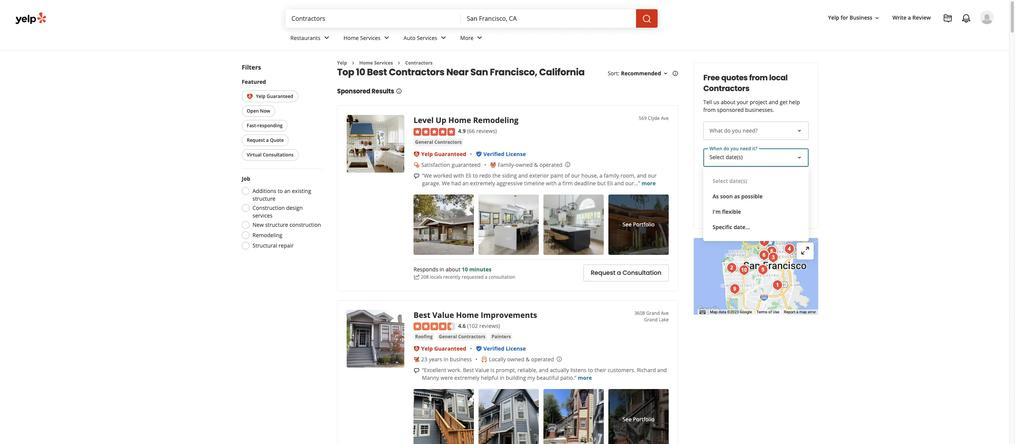 Task type: describe. For each thing, give the bounding box(es) containing it.
improvements
[[481, 310, 538, 320]]

minutes
[[470, 266, 492, 273]]

painters
[[492, 334, 511, 340]]

yelp inside button
[[829, 14, 840, 21]]

open
[[247, 108, 259, 114]]

16 years in business v2 image
[[414, 357, 420, 363]]

level up home remodeling link
[[414, 115, 519, 126]]

responds in about 10 minutes
[[414, 266, 492, 273]]

Find text field
[[292, 14, 455, 23]]

my
[[528, 374, 536, 382]]

when
[[710, 145, 723, 152]]

notifications image
[[962, 14, 972, 23]]

from inside free quotes from local contractors
[[750, 72, 768, 83]]

firm
[[563, 180, 573, 187]]

0 vertical spatial with
[[454, 172, 465, 179]]

manny
[[422, 374, 440, 382]]

had
[[452, 180, 461, 187]]

license for best value home improvements
[[506, 345, 526, 352]]

results
[[372, 87, 395, 96]]

operated for best value home improvements
[[532, 356, 555, 363]]

timeline
[[525, 180, 545, 187]]

request for request a quote
[[247, 137, 265, 144]]

auto services link
[[398, 28, 455, 50]]

a right 'write'
[[909, 14, 912, 21]]

i'm
[[713, 208, 721, 215]]

new
[[253, 221, 264, 229]]

san
[[471, 66, 488, 79]]

1 vertical spatial home services
[[360, 60, 393, 66]]

near
[[447, 66, 469, 79]]

1 vertical spatial general contractors link
[[438, 333, 487, 341]]

yelp link
[[337, 60, 347, 66]]

locally owned & operated
[[489, 356, 555, 363]]

more link for best value home improvements
[[578, 374, 593, 382]]

years
[[429, 356, 443, 363]]

deadline
[[575, 180, 596, 187]]

date...
[[734, 224, 750, 231]]

16 chevron right v2 image for home services
[[350, 60, 357, 66]]

satisfaction guaranteed
[[422, 161, 481, 168]]

recently
[[444, 274, 461, 281]]

projects image
[[944, 14, 953, 23]]

16 verified v2 image
[[476, 346, 482, 352]]

tell
[[704, 98, 713, 106]]

home services link for free quotes from local contractors
[[338, 28, 398, 50]]

a left firm
[[559, 180, 562, 187]]

recommended
[[622, 70, 662, 77]]

4.9 star rating image
[[414, 128, 455, 136]]

"we
[[422, 172, 432, 179]]

consultation
[[623, 269, 662, 277]]

yelp guaranteed inside featured group
[[256, 93, 294, 100]]

businesses.
[[746, 106, 775, 113]]

verified license button for improvements
[[484, 345, 526, 352]]

value inside "excellent work. best value is prompt, reliable, and actually listens to their customers. richard and manny were extremely helpful in building my beautiful patio."
[[476, 367, 490, 374]]

soon
[[721, 193, 733, 200]]

& for level up home remodeling
[[535, 161, 539, 168]]

started
[[752, 206, 774, 215]]

"excellent
[[422, 367, 447, 374]]

is
[[491, 367, 495, 374]]

operated for level up home remodeling
[[540, 161, 563, 168]]

you for need?
[[733, 127, 742, 134]]

review
[[913, 14, 932, 21]]

0 vertical spatial general contractors link
[[414, 138, 464, 146]]

contractors down 4.9 star rating image
[[435, 139, 462, 145]]

a inside button
[[617, 269, 622, 277]]

responds
[[414, 266, 439, 273]]

richard
[[637, 367, 656, 374]]

3608
[[635, 310, 646, 317]]

best for top
[[367, 66, 387, 79]]

yelp for business
[[829, 14, 873, 21]]

contractors up 16 info v2 image
[[389, 66, 445, 79]]

clyde
[[649, 115, 660, 122]]

1 see from the top
[[623, 221, 632, 228]]

family-
[[498, 161, 516, 168]]

and up beautiful
[[539, 367, 549, 374]]

verified license button for remodeling
[[484, 150, 526, 158]]

best value home improvements link
[[414, 310, 538, 320]]

need
[[741, 145, 752, 152]]

and up our…"
[[637, 172, 647, 179]]

restaurants
[[291, 34, 321, 41]]

owned for level up home remodeling
[[516, 161, 533, 168]]

construction design services
[[253, 204, 303, 219]]

reliable,
[[518, 367, 538, 374]]

auto services
[[404, 34, 438, 41]]

maria w. image
[[981, 10, 995, 24]]

general contractors button for the bottommost general contractors link
[[438, 333, 487, 341]]

16 yelp guaranteed v2 image
[[247, 94, 253, 100]]

specific
[[713, 224, 733, 231]]

to inside "excellent work. best value is prompt, reliable, and actually listens to their customers. richard and manny were extremely helpful in building my beautiful patio."
[[588, 367, 594, 374]]

1 horizontal spatial best
[[414, 310, 431, 320]]

yelp guaranteed for level
[[422, 150, 467, 158]]

exterior
[[530, 172, 550, 179]]

home right top
[[360, 60, 373, 66]]

aggressive
[[497, 180, 523, 187]]

and inside tell us about your project and get help from sponsored businesses.
[[769, 98, 779, 106]]

services for 24 chevron down v2 icon inside auto services link
[[417, 34, 438, 41]]

design
[[286, 204, 303, 212]]

actually
[[550, 367, 570, 374]]

16 speech v2 image
[[414, 173, 420, 179]]

contractors down auto services link
[[406, 60, 433, 66]]

yelp up '23'
[[422, 345, 433, 352]]

and down family
[[615, 180, 624, 187]]

a down the minutes
[[485, 274, 488, 281]]

repair
[[279, 242, 294, 249]]

job
[[242, 175, 251, 183]]

portfolio for 2nd see portfolio "link" from the bottom
[[634, 221, 655, 228]]

grand right 3608 at the bottom of page
[[647, 310, 660, 317]]

ave for 3608 grand ave grand lake
[[662, 310, 669, 317]]

about for us
[[721, 98, 736, 106]]

1 our from the left
[[572, 172, 580, 179]]

fast-responding button
[[242, 120, 288, 132]]

request a consultation
[[591, 269, 662, 277]]

more link
[[455, 28, 491, 50]]

contractors inside free quotes from local contractors
[[704, 83, 750, 94]]

16 trending v2 image
[[414, 274, 420, 280]]

roofing
[[415, 334, 433, 340]]

24 chevron down v2 image for auto services
[[439, 33, 448, 42]]

0 vertical spatial value
[[433, 310, 454, 320]]

get started button
[[704, 202, 809, 219]]

write a review
[[893, 14, 932, 21]]

4.9 (66 reviews)
[[459, 127, 497, 135]]

16 info v2 image
[[673, 70, 679, 77]]

more for level up home remodeling
[[642, 180, 656, 187]]

16 chevron down v2 image for yelp for business
[[875, 15, 881, 21]]

2 see portfolio from the top
[[623, 416, 655, 423]]

yelp guaranteed for best
[[422, 345, 467, 352]]

home services inside home services link
[[344, 34, 381, 41]]

level
[[414, 115, 434, 126]]

user actions element
[[823, 10, 1006, 57]]

services up results
[[374, 60, 393, 66]]

quote
[[270, 137, 284, 144]]

need?
[[743, 127, 758, 134]]

enter
[[710, 181, 724, 188]]

1 see portfolio link from the top
[[609, 195, 669, 255]]

best for "excellent
[[463, 367, 474, 374]]

24 chevron down v2 image for restaurants
[[322, 33, 332, 42]]

none field find
[[292, 14, 455, 23]]

requested
[[462, 274, 484, 281]]

What do you need? field
[[704, 122, 809, 140]]

verified for remodeling
[[484, 150, 505, 158]]

and right 'richard'
[[658, 367, 667, 374]]

(66
[[468, 127, 475, 135]]

guaranteed inside featured group
[[267, 93, 294, 100]]

2 see portfolio link from the top
[[609, 389, 669, 444]]

verified license for remodeling
[[484, 150, 526, 158]]

family
[[604, 172, 620, 179]]

4.6 (102 reviews)
[[459, 322, 500, 330]]

flexible
[[723, 208, 742, 215]]

16 chevron down v2 image for recommended
[[663, 70, 669, 77]]

filters
[[242, 63, 261, 72]]

as
[[713, 193, 719, 200]]

of
[[565, 172, 570, 179]]

customers.
[[608, 367, 636, 374]]

work.
[[448, 367, 462, 374]]

business categories element
[[284, 28, 995, 50]]

1 vertical spatial general contractors
[[439, 334, 486, 340]]

prompt,
[[496, 367, 517, 374]]

1 horizontal spatial remodeling
[[474, 115, 519, 126]]

your
[[738, 98, 749, 106]]

(102
[[468, 322, 478, 330]]

1 vertical spatial structure
[[265, 221, 288, 229]]

yelp up satisfaction
[[422, 150, 433, 158]]

do for when
[[724, 145, 730, 152]]

roofing button
[[414, 333, 435, 341]]

verified license for improvements
[[484, 345, 526, 352]]

1 vertical spatial 10
[[462, 266, 468, 273]]



Task type: locate. For each thing, give the bounding box(es) containing it.
general for the bottommost general contractors link
[[439, 334, 457, 340]]

value up 4.6 star rating image
[[433, 310, 454, 320]]

to left their on the right bottom of page
[[588, 367, 594, 374]]

specific date... button
[[710, 220, 803, 235]]

responding
[[258, 122, 283, 129]]

1 vertical spatial reviews)
[[480, 322, 500, 330]]

0 horizontal spatial 24 chevron down v2 image
[[439, 33, 448, 42]]

possible
[[742, 193, 763, 200]]

16 satisfactions guaranteed v2 image
[[414, 162, 420, 168]]

yelp guaranteed button for best
[[422, 345, 467, 352]]

general contractors button down 4.9 star rating image
[[414, 138, 464, 146]]

about up recently
[[446, 266, 461, 273]]

home services up results
[[360, 60, 393, 66]]

0 vertical spatial extremely
[[470, 180, 496, 187]]

0 vertical spatial general contractors button
[[414, 138, 464, 146]]

francisco,
[[490, 66, 538, 79]]

16 chevron right v2 image
[[350, 60, 357, 66], [396, 60, 403, 66]]

sponsored
[[718, 106, 744, 113]]

as soon as possible button
[[710, 189, 803, 204]]

0 vertical spatial home services
[[344, 34, 381, 41]]

about inside tell us about your project and get help from sponsored businesses.
[[721, 98, 736, 106]]

16 speech v2 image
[[414, 368, 420, 374]]

16 locally owned v2 image
[[482, 357, 488, 363]]

1 vertical spatial see portfolio link
[[609, 389, 669, 444]]

0 vertical spatial ave
[[662, 115, 669, 122]]

best inside "excellent work. best value is prompt, reliable, and actually listens to their customers. richard and manny were extremely helpful in building my beautiful patio."
[[463, 367, 474, 374]]

0 vertical spatial an
[[463, 180, 469, 187]]

16 family owned v2 image
[[490, 162, 497, 168]]

structure down additions
[[253, 195, 276, 203]]

best value home improvements
[[414, 310, 538, 320]]

owned up prompt,
[[508, 356, 525, 363]]

0 vertical spatial structure
[[253, 195, 276, 203]]

but
[[598, 180, 606, 187]]

&
[[535, 161, 539, 168], [526, 356, 530, 363]]

home inside business categories element
[[344, 34, 359, 41]]

23 years in business
[[422, 356, 472, 363]]

what
[[710, 127, 723, 134]]

contractors down (102
[[459, 334, 486, 340]]

10 right top
[[356, 66, 366, 79]]

guaranteed up 23 years in business
[[435, 345, 467, 352]]

contractors link
[[406, 60, 433, 66]]

16 chevron down v2 image left 16 info v2 icon
[[663, 70, 669, 77]]

to
[[473, 172, 478, 179], [278, 188, 283, 195], [588, 367, 594, 374]]

2 verified license from the top
[[484, 345, 526, 352]]

license for level up home remodeling
[[506, 150, 526, 158]]

about up sponsored
[[721, 98, 736, 106]]

1 vertical spatial you
[[731, 145, 739, 152]]

you
[[733, 127, 742, 134], [731, 145, 739, 152]]

general down 4.9 star rating image
[[415, 139, 434, 145]]

value left is
[[476, 367, 490, 374]]

verified license down painters button
[[484, 345, 526, 352]]

0 horizontal spatial more
[[578, 374, 593, 382]]

2 24 chevron down v2 image from the left
[[382, 33, 392, 42]]

1 horizontal spatial with
[[546, 180, 557, 187]]

request a quote button
[[242, 135, 289, 146]]

as
[[735, 193, 741, 200]]

1 vertical spatial remodeling
[[253, 232, 283, 239]]

general for the top general contractors link
[[415, 139, 434, 145]]

16 chevron down v2 image
[[875, 15, 881, 21], [663, 70, 669, 77]]

ave for 569 clyde ave
[[662, 115, 669, 122]]

you left the need
[[731, 145, 739, 152]]

to right additions
[[278, 188, 283, 195]]

24 chevron down v2 image for more
[[476, 33, 485, 42]]

guaranteed up satisfaction guaranteed
[[435, 150, 467, 158]]

0 horizontal spatial value
[[433, 310, 454, 320]]

0 horizontal spatial an
[[284, 188, 291, 195]]

an inside "we worked with eli to redo the siding and exterior paint of our house, a family room, and our garage. we had an extremely aggressive timeline with a firm deadline but eli and our…"
[[463, 180, 469, 187]]

0 vertical spatial verified license
[[484, 150, 526, 158]]

2 ave from the top
[[662, 310, 669, 317]]

general contractors link down 4.9 star rating image
[[414, 138, 464, 146]]

consultation
[[489, 274, 516, 281]]

owned for best value home improvements
[[508, 356, 525, 363]]

1 vertical spatial operated
[[532, 356, 555, 363]]

as soon as possible
[[713, 193, 763, 200]]

yelp guaranteed button up now
[[242, 90, 299, 102]]

worked
[[434, 172, 452, 179]]

1 horizontal spatial 24 chevron down v2 image
[[476, 33, 485, 42]]

1 vertical spatial eli
[[608, 180, 613, 187]]

569
[[639, 115, 647, 122]]

0 vertical spatial verified license button
[[484, 150, 526, 158]]

up
[[436, 115, 447, 126]]

4.9
[[459, 127, 466, 135]]

24 chevron down v2 image right auto services in the left top of the page
[[439, 33, 448, 42]]

0 vertical spatial do
[[725, 127, 731, 134]]

do
[[725, 127, 731, 134], [724, 145, 730, 152]]

extremely inside "we worked with eli to redo the siding and exterior paint of our house, a family room, and our garage. we had an extremely aggressive timeline with a firm deadline but eli and our…"
[[470, 180, 496, 187]]

recommended button
[[622, 70, 669, 77]]

in right years at the left bottom of the page
[[444, 356, 449, 363]]

0 vertical spatial you
[[733, 127, 742, 134]]

24 chevron down v2 image
[[439, 33, 448, 42], [476, 33, 485, 42]]

1 verified license button from the top
[[484, 150, 526, 158]]

open now
[[247, 108, 270, 114]]

eli down family
[[608, 180, 613, 187]]

do right when
[[724, 145, 730, 152]]

1 24 chevron down v2 image from the left
[[322, 33, 332, 42]]

1 horizontal spatial to
[[473, 172, 478, 179]]

1 vertical spatial &
[[526, 356, 530, 363]]

general contractors button down 4.6
[[438, 333, 487, 341]]

structural
[[253, 242, 277, 249]]

general contractors down 4.9 star rating image
[[415, 139, 462, 145]]

& up reliable,
[[526, 356, 530, 363]]

guaranteed
[[452, 161, 481, 168]]

from down "tell"
[[704, 106, 716, 113]]

0 horizontal spatial about
[[446, 266, 461, 273]]

0 horizontal spatial 24 chevron down v2 image
[[322, 33, 332, 42]]

remodeling inside option group
[[253, 232, 283, 239]]

1 vertical spatial more link
[[578, 374, 593, 382]]

garage.
[[422, 180, 441, 187]]

yelp guaranteed button up satisfaction guaranteed
[[422, 150, 467, 158]]

24 chevron down v2 image inside restaurants link
[[322, 33, 332, 42]]

reviews) for improvements
[[480, 322, 500, 330]]

in down prompt,
[[500, 374, 505, 382]]

16 verified v2 image
[[476, 151, 482, 157]]

4.6 star rating image
[[414, 323, 455, 331]]

16 info v2 image
[[396, 88, 402, 94]]

verified license up family-
[[484, 150, 526, 158]]

for
[[841, 14, 849, 21]]

option group
[[240, 175, 322, 252]]

16 chevron right v2 image left contractors link
[[396, 60, 403, 66]]

verified up locally
[[484, 345, 505, 352]]

24 chevron down v2 image for home services
[[382, 33, 392, 42]]

home services down find field
[[344, 34, 381, 41]]

24 chevron down v2 image inside auto services link
[[439, 33, 448, 42]]

and down family-owned & operated
[[519, 172, 528, 179]]

2 vertical spatial guaranteed
[[435, 345, 467, 352]]

0 horizontal spatial 10
[[356, 66, 366, 79]]

home services link for sort:
[[360, 60, 393, 66]]

license up locally owned & operated
[[506, 345, 526, 352]]

0 vertical spatial owned
[[516, 161, 533, 168]]

1 vertical spatial with
[[546, 180, 557, 187]]

a inside button
[[266, 137, 269, 144]]

0 horizontal spatial with
[[454, 172, 465, 179]]

home up 4.9
[[449, 115, 472, 126]]

1 vertical spatial an
[[284, 188, 291, 195]]

1 ave from the top
[[662, 115, 669, 122]]

select date(s) button
[[710, 173, 803, 189]]

construction
[[253, 204, 285, 212]]

0 vertical spatial see portfolio
[[623, 221, 655, 228]]

a left quote at left top
[[266, 137, 269, 144]]

ave right clyde
[[662, 115, 669, 122]]

home up (102
[[456, 310, 479, 320]]

0 vertical spatial in
[[440, 266, 445, 273]]

featured group
[[240, 78, 322, 162]]

16 chevron down v2 image inside recommended dropdown button
[[663, 70, 669, 77]]

business
[[850, 14, 873, 21]]

0 vertical spatial general
[[415, 139, 434, 145]]

2 portfolio from the top
[[634, 416, 655, 423]]

you for need
[[731, 145, 739, 152]]

grand left lake
[[645, 317, 658, 323]]

yelp left 'for'
[[829, 14, 840, 21]]

and left get
[[769, 98, 779, 106]]

when do you need it?
[[710, 145, 758, 152]]

0 horizontal spatial &
[[526, 356, 530, 363]]

2 16 chevron right v2 image from the left
[[396, 60, 403, 66]]

0 vertical spatial more
[[642, 180, 656, 187]]

yelp guaranteed up satisfaction guaranteed
[[422, 150, 467, 158]]

more link for level up home remodeling
[[642, 180, 656, 187]]

reviews) for remodeling
[[477, 127, 497, 135]]

general contractors link down 4.6
[[438, 333, 487, 341]]

owned up siding
[[516, 161, 533, 168]]

structure inside additions to an existing structure
[[253, 195, 276, 203]]

their
[[595, 367, 607, 374]]

16 chevron down v2 image inside yelp for business button
[[875, 15, 881, 21]]

1 portfolio from the top
[[634, 221, 655, 228]]

structure
[[253, 195, 276, 203], [265, 221, 288, 229]]

in up 'locals'
[[440, 266, 445, 273]]

0 horizontal spatial our
[[572, 172, 580, 179]]

0 horizontal spatial best
[[367, 66, 387, 79]]

ave inside 3608 grand ave grand lake
[[662, 310, 669, 317]]

eli down guaranteed
[[466, 172, 472, 179]]

1 vertical spatial request
[[591, 269, 616, 277]]

beautiful
[[537, 374, 559, 382]]

verified license button down painters button
[[484, 345, 526, 352]]

do for what
[[725, 127, 731, 134]]

patio."
[[561, 374, 577, 382]]

license
[[506, 150, 526, 158], [506, 345, 526, 352]]

1 horizontal spatial &
[[535, 161, 539, 168]]

house,
[[582, 172, 599, 179]]

and
[[769, 98, 779, 106], [519, 172, 528, 179], [637, 172, 647, 179], [615, 180, 624, 187], [539, 367, 549, 374], [658, 367, 667, 374]]

0 vertical spatial see
[[623, 221, 632, 228]]

grand
[[647, 310, 660, 317], [645, 317, 658, 323]]

1 see portfolio from the top
[[623, 221, 655, 228]]

0 vertical spatial about
[[721, 98, 736, 106]]

remodeling up 4.9 (66 reviews)
[[474, 115, 519, 126]]

ave right 3608 at the bottom of page
[[662, 310, 669, 317]]

reviews)
[[477, 127, 497, 135], [480, 322, 500, 330]]

more down listens
[[578, 374, 593, 382]]

services down find field
[[360, 34, 381, 41]]

1 horizontal spatial 10
[[462, 266, 468, 273]]

general down 4.6 star rating image
[[439, 334, 457, 340]]

top 10 best contractors near san francisco, california
[[337, 66, 585, 79]]

208
[[421, 274, 429, 281]]

16 chevron down v2 image right business
[[875, 15, 881, 21]]

none field near
[[467, 14, 630, 23]]

a left the 'consultation' at right bottom
[[617, 269, 622, 277]]

request a quote
[[247, 137, 284, 144]]

get
[[780, 98, 788, 106]]

2 see from the top
[[623, 416, 632, 423]]

yelp guaranteed up now
[[256, 93, 294, 100]]

guaranteed for best
[[435, 345, 467, 352]]

satisfaction
[[422, 161, 451, 168]]

2 vertical spatial in
[[500, 374, 505, 382]]

2 verified from the top
[[484, 345, 505, 352]]

our right of
[[572, 172, 580, 179]]

about for in
[[446, 266, 461, 273]]

us
[[714, 98, 720, 106]]

yelp
[[829, 14, 840, 21], [337, 60, 347, 66], [256, 93, 266, 100], [422, 150, 433, 158], [422, 345, 433, 352]]

10
[[356, 66, 366, 79], [462, 266, 468, 273]]

portfolio
[[634, 221, 655, 228], [634, 416, 655, 423]]

1 vertical spatial verified
[[484, 345, 505, 352]]

services
[[253, 212, 273, 219]]

restaurants link
[[284, 28, 338, 50]]

1 verified license from the top
[[484, 150, 526, 158]]

24 chevron down v2 image
[[322, 33, 332, 42], [382, 33, 392, 42]]

yelp guaranteed up 23 years in business
[[422, 345, 467, 352]]

an right had
[[463, 180, 469, 187]]

  text field
[[704, 175, 809, 194]]

1 vertical spatial extremely
[[455, 374, 480, 382]]

you left need?
[[733, 127, 742, 134]]

yelp guaranteed button for level
[[422, 150, 467, 158]]

0 vertical spatial verified
[[484, 150, 505, 158]]

verified for improvements
[[484, 345, 505, 352]]

"we worked with eli to redo the siding and exterior paint of our house, a family room, and our garage. we had an extremely aggressive timeline with a firm deadline but eli and our…"
[[422, 172, 657, 187]]

569 clyde ave
[[639, 115, 669, 122]]

a up the "but"
[[600, 172, 603, 179]]

open now button
[[242, 106, 275, 117]]

24 chevron down v2 image right more
[[476, 33, 485, 42]]

1 vertical spatial see
[[623, 416, 632, 423]]

operated up "excellent work. best value is prompt, reliable, and actually listens to their customers. richard and manny were extremely helpful in building my beautiful patio."
[[532, 356, 555, 363]]

guaranteed for level
[[435, 150, 467, 158]]

0 horizontal spatial to
[[278, 188, 283, 195]]

home up yelp 'link'
[[344, 34, 359, 41]]

general contractors button for the top general contractors link
[[414, 138, 464, 146]]

lake
[[659, 317, 669, 323]]

16 chevron right v2 image right yelp 'link'
[[350, 60, 357, 66]]

portfolio for 2nd see portfolio "link" from the top
[[634, 416, 655, 423]]

1 license from the top
[[506, 150, 526, 158]]

1 24 chevron down v2 image from the left
[[439, 33, 448, 42]]

our…"
[[626, 180, 641, 187]]

None search field
[[286, 9, 660, 28]]

2 verified license button from the top
[[484, 345, 526, 352]]

option group containing job
[[240, 175, 322, 252]]

construction
[[290, 221, 321, 229]]

0 vertical spatial operated
[[540, 161, 563, 168]]

0 horizontal spatial general
[[415, 139, 434, 145]]

1 horizontal spatial none field
[[467, 14, 630, 23]]

0 vertical spatial remodeling
[[474, 115, 519, 126]]

room,
[[621, 172, 636, 179]]

0 vertical spatial more link
[[642, 180, 656, 187]]

0 vertical spatial to
[[473, 172, 478, 179]]

select date(s)
[[713, 177, 748, 185]]

guaranteed up now
[[267, 93, 294, 100]]

1 horizontal spatial 16 chevron down v2 image
[[875, 15, 881, 21]]

contractors up us
[[704, 83, 750, 94]]

remodeling
[[474, 115, 519, 126], [253, 232, 283, 239]]

operated up paint
[[540, 161, 563, 168]]

more for best value home improvements
[[578, 374, 593, 382]]

yelp right 16 yelp guaranteed v2 image on the top left
[[256, 93, 266, 100]]

services for 24 chevron down v2 image corresponding to home services
[[360, 34, 381, 41]]

0 horizontal spatial request
[[247, 137, 265, 144]]

1 horizontal spatial eli
[[608, 180, 613, 187]]

1 vertical spatial ave
[[662, 310, 669, 317]]

0 vertical spatial yelp guaranteed
[[256, 93, 294, 100]]

24 chevron down v2 image inside more link
[[476, 33, 485, 42]]

0 vertical spatial license
[[506, 150, 526, 158]]

business
[[450, 356, 472, 363]]

None field
[[292, 14, 455, 23], [467, 14, 630, 23]]

2 license from the top
[[506, 345, 526, 352]]

1 vertical spatial best
[[414, 310, 431, 320]]

16 chevron right v2 image for contractors
[[396, 60, 403, 66]]

more link down listens
[[578, 374, 593, 382]]

request inside button
[[591, 269, 616, 277]]

paint
[[551, 172, 564, 179]]

1 vertical spatial home services link
[[360, 60, 393, 66]]

painters button
[[491, 333, 513, 341]]

0 vertical spatial yelp guaranteed button
[[242, 90, 299, 102]]

1 vertical spatial license
[[506, 345, 526, 352]]

license up family-
[[506, 150, 526, 158]]

1 horizontal spatial an
[[463, 180, 469, 187]]

with up had
[[454, 172, 465, 179]]

california
[[540, 66, 585, 79]]

select
[[713, 177, 729, 185]]

extremely down work.
[[455, 374, 480, 382]]

2 our from the left
[[648, 172, 657, 179]]

1 vertical spatial 16 chevron down v2 image
[[663, 70, 669, 77]]

1 vertical spatial yelp guaranteed
[[422, 150, 467, 158]]

search image
[[643, 14, 652, 23]]

yelp guaranteed button
[[242, 90, 299, 102], [422, 150, 467, 158], [422, 345, 467, 352]]

now
[[260, 108, 270, 114]]

0 horizontal spatial eli
[[466, 172, 472, 179]]

to left redo
[[473, 172, 478, 179]]

reviews) right (66
[[477, 127, 497, 135]]

1 verified from the top
[[484, 150, 505, 158]]

extremely inside "excellent work. best value is prompt, reliable, and actually listens to their customers. richard and manny were extremely helpful in building my beautiful patio."
[[455, 374, 480, 382]]

in inside "excellent work. best value is prompt, reliable, and actually listens to their customers. richard and manny were extremely helpful in building my beautiful patio."
[[500, 374, 505, 382]]

2 24 chevron down v2 image from the left
[[476, 33, 485, 42]]

0 vertical spatial eli
[[466, 172, 472, 179]]

0 vertical spatial &
[[535, 161, 539, 168]]

an left existing
[[284, 188, 291, 195]]

to inside additions to an existing structure
[[278, 188, 283, 195]]

1 vertical spatial in
[[444, 356, 449, 363]]

2 none field from the left
[[467, 14, 630, 23]]

our right room,
[[648, 172, 657, 179]]

When do you need it? field
[[704, 148, 809, 241]]

24 chevron down v2 image left the auto
[[382, 33, 392, 42]]

reviews) up painters
[[480, 322, 500, 330]]

more link right our…"
[[642, 180, 656, 187]]

iconyelpguaranteedbadgesmall image
[[414, 151, 420, 157], [414, 151, 420, 157], [414, 346, 420, 352], [414, 346, 420, 352]]

1 vertical spatial to
[[278, 188, 283, 195]]

from left the local
[[750, 72, 768, 83]]

general
[[415, 139, 434, 145], [439, 334, 457, 340]]

1 vertical spatial general
[[439, 334, 457, 340]]

write a review link
[[890, 11, 935, 25]]

0 vertical spatial see portfolio link
[[609, 195, 669, 255]]

0 horizontal spatial 16 chevron down v2 image
[[663, 70, 669, 77]]

to inside "we worked with eli to redo the siding and exterior paint of our house, a family room, and our garage. we had an extremely aggressive timeline with a firm deadline but eli and our…"
[[473, 172, 478, 179]]

do right what
[[725, 127, 731, 134]]

10 up 208 locals recently requested a consultation
[[462, 266, 468, 273]]

0 vertical spatial from
[[750, 72, 768, 83]]

0 vertical spatial home services link
[[338, 28, 398, 50]]

best
[[367, 66, 387, 79], [414, 310, 431, 320], [463, 367, 474, 374]]

Near text field
[[467, 14, 630, 23]]

with down paint
[[546, 180, 557, 187]]

0 horizontal spatial from
[[704, 106, 716, 113]]

structure down construction design services at the top left of the page
[[265, 221, 288, 229]]

0 vertical spatial general contractors
[[415, 139, 462, 145]]

1 vertical spatial verified license
[[484, 345, 526, 352]]

1 vertical spatial yelp guaranteed button
[[422, 150, 467, 158]]

1 horizontal spatial more link
[[642, 180, 656, 187]]

local
[[770, 72, 788, 83]]

0 vertical spatial reviews)
[[477, 127, 497, 135]]

0 horizontal spatial remodeling
[[253, 232, 283, 239]]

yelp inside featured group
[[256, 93, 266, 100]]

services right the auto
[[417, 34, 438, 41]]

info icon image
[[565, 162, 571, 168], [565, 162, 571, 168], [557, 356, 563, 363], [557, 356, 563, 363]]

23
[[422, 356, 428, 363]]

0 vertical spatial guaranteed
[[267, 93, 294, 100]]

1 horizontal spatial 24 chevron down v2 image
[[382, 33, 392, 42]]

yelp up sponsored
[[337, 60, 347, 66]]

1 vertical spatial verified license button
[[484, 345, 526, 352]]

general contractors link
[[414, 138, 464, 146], [438, 333, 487, 341]]

& for best value home improvements
[[526, 356, 530, 363]]

from inside tell us about your project and get help from sponsored businesses.
[[704, 106, 716, 113]]

date(s)
[[730, 177, 748, 185]]

request for request a consultation
[[591, 269, 616, 277]]

1 horizontal spatial our
[[648, 172, 657, 179]]

an inside additions to an existing structure
[[284, 188, 291, 195]]

1 horizontal spatial value
[[476, 367, 490, 374]]

1 horizontal spatial request
[[591, 269, 616, 277]]

request inside button
[[247, 137, 265, 144]]

remodeling up the structural
[[253, 232, 283, 239]]

1 none field from the left
[[292, 14, 455, 23]]

1 16 chevron right v2 image from the left
[[350, 60, 357, 66]]

best down business
[[463, 367, 474, 374]]



Task type: vqa. For each thing, say whether or not it's contained in the screenshot.
top 1
no



